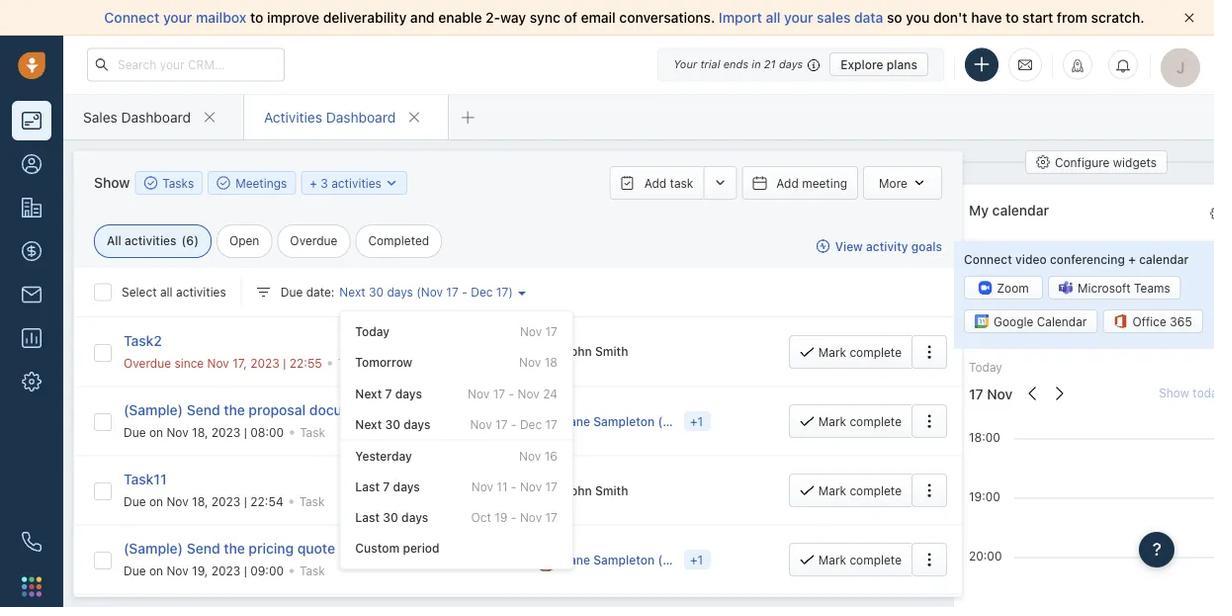 Task type: vqa. For each thing, say whether or not it's contained in the screenshot.
the top higher
no



Task type: locate. For each thing, give the bounding box(es) containing it.
7
[[385, 387, 392, 400], [383, 480, 390, 494]]

2 (sample) from the top
[[124, 540, 183, 556]]

to left start
[[1006, 9, 1019, 26]]

1 18, from the top
[[192, 425, 208, 439]]

2 mark complete button from the top
[[789, 404, 912, 438]]

2 vertical spatial activities
[[176, 285, 226, 299]]

1 complete from the top
[[850, 345, 902, 359]]

3 complete from the top
[[850, 484, 902, 497]]

video
[[1016, 252, 1047, 266]]

freshworks switcher image
[[22, 577, 42, 597]]

next up document
[[355, 387, 382, 400]]

mark for (sample) send the pricing quote
[[819, 553, 847, 567]]

add inside button
[[777, 176, 799, 190]]

send up due on nov 19, 2023 | 09:00
[[187, 540, 220, 556]]

2023
[[250, 356, 280, 370], [211, 425, 241, 439], [211, 495, 241, 509], [211, 564, 241, 578]]

18:00
[[969, 431, 1001, 445]]

1 horizontal spatial overdue
[[290, 234, 338, 248]]

sampleton for (sample) send the pricing quote
[[594, 553, 655, 567]]

send for proposal
[[187, 402, 220, 418]]

1 smith from the top
[[595, 345, 628, 359]]

add left 'meeting'
[[777, 176, 799, 190]]

4 mark complete button from the top
[[789, 543, 912, 577]]

0 horizontal spatial overdue
[[124, 356, 171, 370]]

19
[[495, 511, 508, 525]]

add
[[645, 176, 667, 190], [777, 176, 799, 190]]

1 vertical spatial next
[[355, 387, 382, 400]]

4 complete from the top
[[850, 553, 902, 567]]

complete for (sample) send the proposal document
[[850, 414, 902, 428]]

nov left 19,
[[167, 564, 189, 578]]

last for last 30 days
[[355, 511, 380, 525]]

view
[[835, 239, 863, 253]]

0 vertical spatial dec
[[471, 285, 493, 299]]

all right import
[[766, 9, 781, 26]]

dashboard for activities dashboard
[[326, 109, 396, 125]]

1 vertical spatial overdue
[[124, 356, 171, 370]]

connect up zoom button
[[964, 252, 1013, 266]]

2 add from the left
[[777, 176, 799, 190]]

+1 for quote
[[690, 553, 703, 567]]

0 horizontal spatial all
[[160, 285, 173, 299]]

6
[[186, 234, 194, 248]]

2 jane from the top
[[563, 553, 590, 567]]

john smith for task2
[[564, 345, 628, 359]]

goals
[[912, 239, 942, 253]]

to right mailbox
[[250, 9, 263, 26]]

1 vertical spatial (sample)
[[658, 553, 709, 567]]

select
[[122, 285, 157, 299]]

0 vertical spatial (sample)
[[124, 402, 183, 418]]

30 for next 30 days ( nov 17 - dec 17 )
[[369, 285, 384, 299]]

last
[[355, 480, 380, 494], [355, 511, 380, 525]]

1 horizontal spatial )
[[509, 285, 513, 299]]

2 last from the top
[[355, 511, 380, 525]]

0 vertical spatial jane
[[563, 414, 590, 428]]

0 vertical spatial calendar
[[993, 202, 1049, 219]]

nov right 19
[[520, 511, 542, 525]]

2023 down (sample) send the proposal document
[[211, 425, 241, 439]]

1 vertical spatial jane sampleton (sample)
[[563, 553, 709, 567]]

data
[[854, 9, 884, 26]]

0 vertical spatial 7
[[385, 387, 392, 400]]

2 john smith from the top
[[564, 484, 628, 497]]

1 vertical spatial sampleton
[[594, 553, 655, 567]]

- for oct 19 - nov 17
[[511, 511, 517, 525]]

7 for next
[[385, 387, 392, 400]]

(sample) for document
[[658, 414, 709, 428]]

+ 3 activities
[[310, 176, 382, 190]]

oct
[[471, 511, 491, 525]]

nov down the nov 17 - nov 24
[[470, 417, 492, 431]]

task for task11
[[299, 495, 325, 509]]

view activity goals
[[835, 239, 942, 253]]

activities down 6
[[176, 285, 226, 299]]

2 vertical spatial next
[[355, 417, 382, 431]]

0 vertical spatial +
[[310, 176, 317, 190]]

mark complete button for task2
[[789, 335, 912, 369]]

1 vertical spatial connect
[[964, 252, 1013, 266]]

2 dashboard from the left
[[326, 109, 396, 125]]

0 vertical spatial john
[[564, 345, 592, 359]]

0 vertical spatial (sample)
[[658, 414, 709, 428]]

0 horizontal spatial your
[[163, 9, 192, 26]]

mark complete for (sample) send the pricing quote
[[819, 553, 902, 567]]

1 vertical spatial last
[[355, 511, 380, 525]]

1 vertical spatial jane sampleton (sample) link
[[563, 551, 709, 568]]

0 vertical spatial overdue
[[290, 234, 338, 248]]

+ left 3
[[310, 176, 317, 190]]

all
[[766, 9, 781, 26], [160, 285, 173, 299]]

| left 09:00
[[244, 564, 247, 578]]

last down yesterday
[[355, 480, 380, 494]]

0 horizontal spatial dashboard
[[121, 109, 191, 125]]

18, for (sample) send the proposal document
[[192, 425, 208, 439]]

next
[[340, 285, 365, 299], [355, 387, 382, 400], [355, 417, 382, 431]]

mark complete button for task11
[[789, 474, 912, 507]]

custom period
[[355, 542, 440, 555]]

0 horizontal spatial to
[[250, 9, 263, 26]]

next for next 7 days
[[355, 387, 382, 400]]

1 jane from the top
[[563, 414, 590, 428]]

2 (sample) from the top
[[658, 553, 709, 567]]

calendar right my
[[993, 202, 1049, 219]]

0 vertical spatial john smith
[[564, 345, 628, 359]]

john smith
[[564, 345, 628, 359], [564, 484, 628, 497]]

0 vertical spatial send
[[187, 402, 220, 418]]

task2 link
[[124, 332, 162, 348]]

activities inside + 3 activities link
[[331, 176, 382, 190]]

days down completed
[[387, 285, 413, 299]]

next for next 30 days
[[355, 417, 382, 431]]

4 mark complete from the top
[[819, 553, 902, 567]]

last 30 days
[[355, 511, 428, 525]]

1 vertical spatial 30
[[385, 417, 401, 431]]

add for add task
[[645, 176, 667, 190]]

1 dashboard from the left
[[121, 109, 191, 125]]

sync
[[530, 9, 561, 26]]

meeting
[[802, 176, 848, 190]]

1 mark complete from the top
[[819, 345, 902, 359]]

1 horizontal spatial dec
[[520, 417, 542, 431]]

1 on from the top
[[149, 425, 163, 439]]

1 vertical spatial all
[[160, 285, 173, 299]]

way
[[500, 9, 526, 26]]

on for task11
[[149, 495, 163, 509]]

1 vertical spatial 7
[[383, 480, 390, 494]]

2023 for (sample) send the proposal document
[[211, 425, 241, 439]]

0 vertical spatial 18,
[[192, 425, 208, 439]]

task right 22:54
[[299, 495, 325, 509]]

days up last 30 days
[[393, 480, 420, 494]]

2 mark from the top
[[819, 414, 847, 428]]

john for task11
[[564, 484, 592, 497]]

1 sampleton from the top
[[594, 414, 655, 428]]

overdue up due date: at the left of page
[[290, 234, 338, 248]]

next 7 days
[[355, 387, 422, 400]]

0 vertical spatial jane sampleton (sample) link
[[563, 413, 709, 430]]

1 mark from the top
[[819, 345, 847, 359]]

1 add from the left
[[645, 176, 667, 190]]

activities right all
[[125, 234, 177, 248]]

1 vertical spatial send
[[187, 540, 220, 556]]

days up next 30 days
[[395, 387, 422, 400]]

show
[[94, 175, 130, 191]]

next right date:
[[340, 285, 365, 299]]

0 vertical spatial today
[[355, 325, 390, 339]]

dashboard right sales
[[121, 109, 191, 125]]

2 sampleton from the top
[[594, 553, 655, 567]]

2 smith from the top
[[595, 484, 628, 497]]

nov up 18:00
[[987, 386, 1013, 403]]

1 (sample) from the top
[[658, 414, 709, 428]]

0 vertical spatial all
[[766, 9, 781, 26]]

due down "task11"
[[124, 495, 146, 509]]

| left 08:00
[[244, 425, 247, 439]]

smith right the 18
[[595, 345, 628, 359]]

office 365 button
[[1103, 309, 1203, 333]]

due for task11
[[124, 495, 146, 509]]

1 horizontal spatial today
[[969, 360, 1003, 374]]

complete
[[850, 345, 902, 359], [850, 414, 902, 428], [850, 484, 902, 497], [850, 553, 902, 567]]

0 horizontal spatial (
[[181, 234, 186, 248]]

down image
[[385, 177, 399, 190]]

3 mark complete from the top
[[819, 484, 902, 497]]

john smith right 'nov 11 - nov 17'
[[564, 484, 628, 497]]

2 your from the left
[[784, 9, 813, 26]]

1 vertical spatial smith
[[595, 484, 628, 497]]

0 horizontal spatial +
[[310, 176, 317, 190]]

18
[[545, 356, 558, 370]]

connect video conferencing + calendar
[[964, 252, 1189, 266]]

more
[[879, 176, 908, 190]]

1 vertical spatial today
[[969, 360, 1003, 374]]

oct 19 - nov 17
[[471, 511, 558, 525]]

+ up 'microsoft teams'
[[1129, 252, 1136, 266]]

2 jane sampleton (sample) link from the top
[[563, 551, 709, 568]]

google calendar
[[994, 314, 1087, 328]]

2023 down (sample) send the pricing quote
[[211, 564, 241, 578]]

nov down completed
[[421, 285, 443, 299]]

widgets
[[1113, 155, 1157, 169]]

my calendar
[[969, 202, 1049, 219]]

2 jane sampleton (sample) from the top
[[563, 553, 709, 567]]

1 vertical spatial john
[[564, 484, 592, 497]]

1 mark complete button from the top
[[789, 335, 912, 369]]

1 horizontal spatial dashboard
[[326, 109, 396, 125]]

task11
[[124, 471, 167, 487]]

john smith right the 18
[[564, 345, 628, 359]]

1 (sample) from the top
[[124, 402, 183, 418]]

send up due on nov 18, 2023 | 08:00
[[187, 402, 220, 418]]

0 vertical spatial +1
[[690, 414, 703, 428]]

nov
[[421, 285, 443, 299], [520, 325, 542, 339], [519, 356, 541, 370], [207, 356, 229, 370], [987, 386, 1013, 403], [468, 387, 490, 400], [518, 387, 540, 400], [470, 417, 492, 431], [167, 425, 189, 439], [519, 449, 541, 463], [471, 480, 493, 494], [520, 480, 542, 494], [167, 495, 189, 509], [520, 511, 542, 525], [167, 564, 189, 578]]

nov right 11
[[520, 480, 542, 494]]

2 on from the top
[[149, 495, 163, 509]]

john for task2
[[564, 345, 592, 359]]

you
[[906, 9, 930, 26]]

task down quote
[[300, 564, 325, 578]]

1 vertical spatial jane
[[563, 553, 590, 567]]

1 vertical spatial +1
[[690, 553, 703, 567]]

dec
[[471, 285, 493, 299], [520, 417, 542, 431]]

1 jane sampleton (sample) link from the top
[[563, 413, 709, 430]]

2023 right 17,
[[250, 356, 280, 370]]

18, down (sample) send the proposal document
[[192, 425, 208, 439]]

days for next 7 days
[[395, 387, 422, 400]]

2 mark complete from the top
[[819, 414, 902, 428]]

task11 link
[[124, 471, 167, 487]]

0 vertical spatial activities
[[331, 176, 382, 190]]

2 send from the top
[[187, 540, 220, 556]]

1 send from the top
[[187, 402, 220, 418]]

conferencing
[[1050, 252, 1125, 266]]

due left 19,
[[124, 564, 146, 578]]

nov up "task11"
[[167, 425, 189, 439]]

jane
[[563, 414, 590, 428], [563, 553, 590, 567]]

last up custom
[[355, 511, 380, 525]]

2 18, from the top
[[192, 495, 208, 509]]

add inside button
[[645, 176, 667, 190]]

days for next 30 days
[[404, 417, 431, 431]]

activities
[[331, 176, 382, 190], [125, 234, 177, 248], [176, 285, 226, 299]]

add left task
[[645, 176, 667, 190]]

yesterday
[[355, 449, 412, 463]]

1 horizontal spatial to
[[1006, 9, 1019, 26]]

my
[[969, 202, 989, 219]]

| for task11
[[244, 495, 247, 509]]

last 7 days
[[355, 480, 420, 494]]

overdue down task2
[[124, 356, 171, 370]]

import all your sales data link
[[719, 9, 887, 26]]

the for pricing
[[224, 540, 245, 556]]

days down the next 7 days
[[404, 417, 431, 431]]

2 +1 from the top
[[690, 553, 703, 567]]

the
[[224, 402, 245, 418], [224, 540, 245, 556]]

mark for task11
[[819, 484, 847, 497]]

|
[[283, 356, 286, 370], [244, 425, 247, 439], [244, 495, 247, 509], [244, 564, 247, 578]]

1 jane sampleton (sample) from the top
[[563, 414, 709, 428]]

0 vertical spatial sampleton
[[594, 414, 655, 428]]

nov up nov 17 - dec 17
[[468, 387, 490, 400]]

1 horizontal spatial your
[[784, 9, 813, 26]]

0 horizontal spatial add
[[645, 176, 667, 190]]

jane sampleton (sample) for (sample) send the pricing quote
[[563, 553, 709, 567]]

on for (sample) send the proposal document
[[149, 425, 163, 439]]

7 down yesterday
[[383, 480, 390, 494]]

0 vertical spatial last
[[355, 480, 380, 494]]

17 nov
[[969, 386, 1013, 403]]

task right 22:55
[[338, 356, 364, 370]]

jane sampleton (sample) link for (sample) send the proposal document
[[563, 413, 709, 430]]

today up 17 nov
[[969, 360, 1003, 374]]

30 right date:
[[369, 285, 384, 299]]

calendar up teams
[[1139, 252, 1189, 266]]

( down completed
[[416, 285, 421, 299]]

0 horizontal spatial connect
[[104, 9, 160, 26]]

3 mark from the top
[[819, 484, 847, 497]]

18,
[[192, 425, 208, 439], [192, 495, 208, 509]]

send
[[187, 402, 220, 418], [187, 540, 220, 556]]

your left mailbox
[[163, 9, 192, 26]]

john right 'nov 11 - nov 17'
[[564, 484, 592, 497]]

your trial ends in 21 days
[[674, 58, 803, 71]]

overdue for overdue
[[290, 234, 338, 248]]

due on nov 18, 2023 | 22:54
[[124, 495, 283, 509]]

1 vertical spatial calendar
[[1139, 252, 1189, 266]]

smith right 'nov 11 - nov 17'
[[595, 484, 628, 497]]

the up due on nov 18, 2023 | 08:00
[[224, 402, 245, 418]]

start
[[1023, 9, 1054, 26]]

1 vertical spatial 18,
[[192, 495, 208, 509]]

1 horizontal spatial add
[[777, 176, 799, 190]]

quote
[[297, 540, 335, 556]]

task
[[338, 356, 364, 370], [300, 425, 325, 439], [299, 495, 325, 509], [300, 564, 325, 578]]

2 john from the top
[[564, 484, 592, 497]]

0 vertical spatial the
[[224, 402, 245, 418]]

1 vertical spatial the
[[224, 540, 245, 556]]

1 your from the left
[[163, 9, 192, 26]]

1 +1 from the top
[[690, 414, 703, 428]]

2 vertical spatial 30
[[383, 511, 398, 525]]

on for (sample) send the pricing quote
[[149, 564, 163, 578]]

0 horizontal spatial today
[[355, 325, 390, 339]]

08:00
[[250, 425, 284, 439]]

add meeting
[[777, 176, 848, 190]]

days for last 7 days
[[393, 480, 420, 494]]

1 last from the top
[[355, 480, 380, 494]]

+ inside button
[[310, 176, 317, 190]]

on down "task11"
[[149, 495, 163, 509]]

| for (sample) send the pricing quote
[[244, 564, 247, 578]]

4 mark from the top
[[819, 553, 847, 567]]

1 john from the top
[[564, 345, 592, 359]]

explore plans
[[841, 57, 918, 71]]

phone image
[[22, 532, 42, 552]]

2 the from the top
[[224, 540, 245, 556]]

3 on from the top
[[149, 564, 163, 578]]

- for nov 11 - nov 17
[[511, 480, 517, 494]]

1 vertical spatial john smith
[[564, 484, 628, 497]]

3 mark complete button from the top
[[789, 474, 912, 507]]

last for last 7 days
[[355, 480, 380, 494]]

meetings
[[236, 176, 287, 190]]

2 complete from the top
[[850, 414, 902, 428]]

mark complete for task2
[[819, 345, 902, 359]]

1 the from the top
[[224, 402, 245, 418]]

(sample) up due on nov 18, 2023 | 08:00
[[124, 402, 183, 418]]

tomorrow
[[355, 356, 413, 370]]

18, up (sample) send the pricing quote
[[192, 495, 208, 509]]

all activities ( 6 )
[[107, 234, 199, 248]]

add for add meeting
[[777, 176, 799, 190]]

0 vertical spatial )
[[194, 234, 199, 248]]

mark complete button
[[789, 335, 912, 369], [789, 404, 912, 438], [789, 474, 912, 507], [789, 543, 912, 577]]

task for (sample) send the proposal document
[[300, 425, 325, 439]]

1 john smith from the top
[[564, 345, 628, 359]]

| left 22:54
[[244, 495, 247, 509]]

0 vertical spatial connect
[[104, 9, 160, 26]]

1 vertical spatial (sample)
[[124, 540, 183, 556]]

all right "select"
[[160, 285, 173, 299]]

0 vertical spatial smith
[[595, 345, 628, 359]]

nov left 24
[[518, 387, 540, 400]]

0 vertical spatial next
[[340, 285, 365, 299]]

2023 left 22:54
[[211, 495, 241, 509]]

days up period
[[402, 511, 428, 525]]

30 down the next 7 days
[[385, 417, 401, 431]]

your left sales
[[784, 9, 813, 26]]

next for next 30 days ( nov 17 - dec 17 )
[[340, 285, 365, 299]]

( up select all activities
[[181, 234, 186, 248]]

due up "task11"
[[124, 425, 146, 439]]

jane sampleton (sample)
[[563, 414, 709, 428], [563, 553, 709, 567]]

30 down last 7 days
[[383, 511, 398, 525]]

activities right 3
[[331, 176, 382, 190]]

dashboard up "+ 3 activities" button
[[326, 109, 396, 125]]

due left date:
[[281, 285, 303, 299]]

0 horizontal spatial )
[[194, 234, 199, 248]]

microsoft teams button
[[1048, 276, 1182, 300]]

1 vertical spatial dec
[[520, 417, 542, 431]]

0 vertical spatial on
[[149, 425, 163, 439]]

close image
[[1185, 13, 1195, 23]]

7 up next 30 days
[[385, 387, 392, 400]]

on left 19,
[[149, 564, 163, 578]]

- for nov 17 - dec 17
[[511, 417, 517, 431]]

2 vertical spatial on
[[149, 564, 163, 578]]

0 vertical spatial jane sampleton (sample)
[[563, 414, 709, 428]]

the left pricing
[[224, 540, 245, 556]]

(
[[181, 234, 186, 248], [416, 285, 421, 299]]

task down document
[[300, 425, 325, 439]]

on up task11 link
[[149, 425, 163, 439]]

jane sampleton (sample) link for (sample) send the pricing quote
[[563, 551, 709, 568]]

today up tomorrow
[[355, 325, 390, 339]]

(sample) up due on nov 19, 2023 | 09:00
[[124, 540, 183, 556]]

nov down "task11"
[[167, 495, 189, 509]]

0 vertical spatial 30
[[369, 285, 384, 299]]

1 horizontal spatial (
[[416, 285, 421, 299]]

john right the 18
[[564, 345, 592, 359]]

1 vertical spatial on
[[149, 495, 163, 509]]

next up yesterday
[[355, 417, 382, 431]]

1 horizontal spatial +
[[1129, 252, 1136, 266]]

sales
[[83, 109, 117, 125]]

20:00
[[969, 550, 1002, 563]]

1 horizontal spatial connect
[[964, 252, 1013, 266]]

days for next 30 days ( nov 17 - dec 17 )
[[387, 285, 413, 299]]

connect up search your crm... text box
[[104, 9, 160, 26]]



Task type: describe. For each thing, give the bounding box(es) containing it.
have
[[971, 9, 1002, 26]]

connect for connect your mailbox to improve deliverability and enable 2-way sync of email conversations. import all your sales data so you don't have to start from scratch.
[[104, 9, 160, 26]]

Search your CRM... text field
[[87, 48, 285, 82]]

sales
[[817, 9, 851, 26]]

smith for task11
[[595, 484, 628, 497]]

pricing
[[249, 540, 294, 556]]

activity
[[866, 239, 908, 253]]

office
[[1133, 314, 1167, 328]]

due on nov 18, 2023 | 08:00
[[124, 425, 284, 439]]

nov 11 - nov 17
[[471, 480, 558, 494]]

nov left 11
[[471, 480, 493, 494]]

+1 for document
[[690, 414, 703, 428]]

mark complete for (sample) send the proposal document
[[819, 414, 902, 428]]

import
[[719, 9, 762, 26]]

11
[[497, 480, 508, 494]]

nov 17
[[520, 325, 558, 339]]

due for (sample) send the pricing quote
[[124, 564, 146, 578]]

google calendar button
[[964, 309, 1098, 333]]

next 30 days ( nov 17 - dec 17 )
[[340, 285, 513, 299]]

add meeting button
[[742, 166, 858, 200]]

smith for task2
[[595, 345, 628, 359]]

zoom button
[[964, 276, 1043, 300]]

mailbox
[[196, 9, 247, 26]]

nov 16
[[519, 449, 558, 463]]

16
[[545, 449, 558, 463]]

09:00
[[250, 564, 284, 578]]

activities
[[264, 109, 322, 125]]

add task
[[645, 176, 694, 190]]

view activity goals link
[[817, 238, 942, 255]]

connect your mailbox link
[[104, 9, 250, 26]]

all
[[107, 234, 121, 248]]

due for (sample) send the proposal document
[[124, 425, 146, 439]]

(sample) send the pricing quote link
[[124, 540, 335, 556]]

what's new image
[[1071, 59, 1085, 73]]

18, for task11
[[192, 495, 208, 509]]

activities for all
[[176, 285, 226, 299]]

configure
[[1055, 155, 1110, 169]]

task for task2
[[338, 356, 364, 370]]

0 vertical spatial (
[[181, 234, 186, 248]]

overdue for overdue since nov 17, 2023 | 22:55
[[124, 356, 171, 370]]

of
[[564, 9, 577, 26]]

17,
[[233, 356, 247, 370]]

nov left the 18
[[519, 356, 541, 370]]

teams
[[1134, 281, 1171, 295]]

trial
[[701, 58, 720, 71]]

(sample) send the proposal document link
[[124, 402, 375, 418]]

1 horizontal spatial calendar
[[1139, 252, 1189, 266]]

jane for (sample) send the proposal document
[[563, 414, 590, 428]]

22:55
[[289, 356, 322, 370]]

configure widgets button
[[1025, 150, 1168, 174]]

activities for 3
[[331, 176, 382, 190]]

30 for last 30 days
[[383, 511, 398, 525]]

open
[[229, 234, 259, 248]]

connect your mailbox to improve deliverability and enable 2-way sync of email conversations. import all your sales data so you don't have to start from scratch.
[[104, 9, 1145, 26]]

| left 22:55
[[283, 356, 286, 370]]

phone element
[[12, 522, 51, 562]]

nov 17 - nov 24
[[468, 387, 558, 400]]

plans
[[887, 57, 918, 71]]

task2
[[124, 332, 162, 348]]

document
[[309, 402, 375, 418]]

3
[[321, 176, 328, 190]]

proposal
[[249, 402, 306, 418]]

send for pricing
[[187, 540, 220, 556]]

due date:
[[281, 285, 335, 299]]

19:00
[[969, 490, 1001, 504]]

2023 for (sample) send the pricing quote
[[211, 564, 241, 578]]

scratch.
[[1091, 9, 1145, 26]]

nov 17 - dec 17
[[470, 417, 558, 431]]

improve
[[267, 9, 320, 26]]

nov left 17,
[[207, 356, 229, 370]]

connect for connect video conferencing + calendar
[[964, 252, 1013, 266]]

ends
[[724, 58, 749, 71]]

mark complete button for (sample) send the pricing quote
[[789, 543, 912, 577]]

google
[[994, 314, 1034, 328]]

task for (sample) send the pricing quote
[[300, 564, 325, 578]]

jane sampleton (sample) for (sample) send the proposal document
[[563, 414, 709, 428]]

due on nov 19, 2023 | 09:00
[[124, 564, 284, 578]]

days for last 30 days
[[402, 511, 428, 525]]

configure widgets
[[1055, 155, 1157, 169]]

0 horizontal spatial calendar
[[993, 202, 1049, 219]]

period
[[403, 542, 440, 555]]

since
[[174, 356, 204, 370]]

mark complete button for (sample) send the proposal document
[[789, 404, 912, 438]]

0 horizontal spatial dec
[[471, 285, 493, 299]]

the for proposal
[[224, 402, 245, 418]]

(sample) send the proposal document
[[124, 402, 375, 418]]

1 vertical spatial )
[[509, 285, 513, 299]]

2-
[[486, 9, 500, 26]]

in
[[752, 58, 761, 71]]

microsoft teams
[[1078, 281, 1171, 295]]

completed
[[368, 234, 429, 248]]

1 horizontal spatial all
[[766, 9, 781, 26]]

days right 21
[[779, 58, 803, 71]]

nov left 16
[[519, 449, 541, 463]]

john smith for task11
[[564, 484, 628, 497]]

1 vertical spatial activities
[[125, 234, 177, 248]]

1 to from the left
[[250, 9, 263, 26]]

explore
[[841, 57, 884, 71]]

sampleton for (sample) send the proposal document
[[594, 414, 655, 428]]

22:54
[[250, 495, 283, 509]]

| for (sample) send the proposal document
[[244, 425, 247, 439]]

mark for (sample) send the proposal document
[[819, 414, 847, 428]]

complete for task2
[[850, 345, 902, 359]]

task
[[670, 176, 694, 190]]

so
[[887, 9, 903, 26]]

21
[[764, 58, 776, 71]]

complete for task11
[[850, 484, 902, 497]]

microsoft
[[1078, 281, 1131, 295]]

+ 3 activities link
[[310, 174, 399, 192]]

date:
[[306, 285, 335, 299]]

- for nov 17 - nov 24
[[509, 387, 514, 400]]

send email image
[[1019, 57, 1032, 73]]

365
[[1170, 314, 1193, 328]]

complete for (sample) send the pricing quote
[[850, 553, 902, 567]]

next 30 days
[[355, 417, 431, 431]]

1 vertical spatial (
[[416, 285, 421, 299]]

email
[[581, 9, 616, 26]]

calendar
[[1037, 314, 1087, 328]]

conversations.
[[620, 9, 715, 26]]

(sample) for (sample) send the proposal document
[[124, 402, 183, 418]]

7 for last
[[383, 480, 390, 494]]

2 to from the left
[[1006, 9, 1019, 26]]

deliverability
[[323, 9, 407, 26]]

add task button
[[610, 166, 703, 200]]

mark for task2
[[819, 345, 847, 359]]

nov up nov 18
[[520, 325, 542, 339]]

jane for (sample) send the pricing quote
[[563, 553, 590, 567]]

24
[[543, 387, 558, 400]]

zoom
[[997, 281, 1029, 295]]

(sample) for (sample) send the pricing quote
[[124, 540, 183, 556]]

mark complete for task11
[[819, 484, 902, 497]]

(sample) for quote
[[658, 553, 709, 567]]

nov 18
[[519, 356, 558, 370]]

2023 for task11
[[211, 495, 241, 509]]

1 vertical spatial +
[[1129, 252, 1136, 266]]

enable
[[438, 9, 482, 26]]

30 for next 30 days
[[385, 417, 401, 431]]

dashboard for sales dashboard
[[121, 109, 191, 125]]



